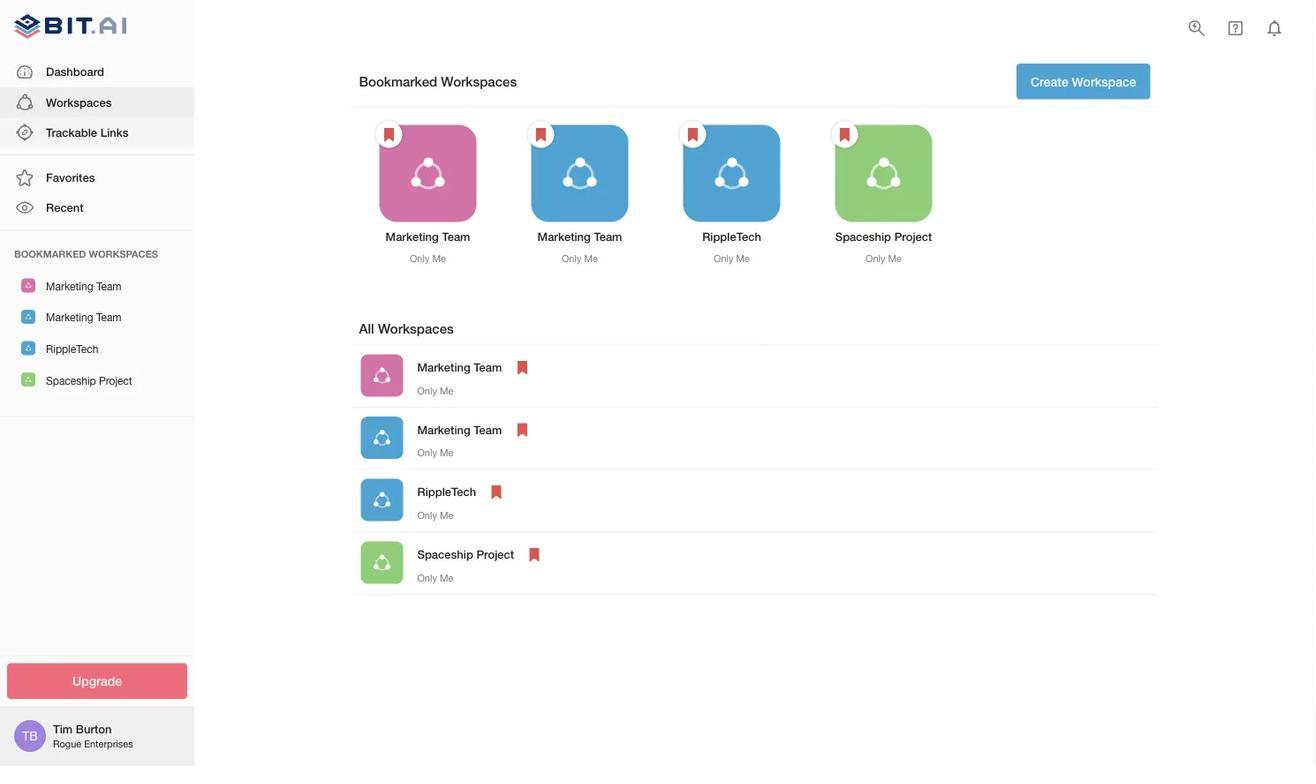 Task type: describe. For each thing, give the bounding box(es) containing it.
spaceship inside button
[[46, 374, 96, 387]]

tb
[[22, 729, 38, 744]]

dashboard
[[46, 65, 104, 79]]

2 vertical spatial rippletech
[[417, 486, 476, 499]]

1 horizontal spatial spaceship
[[417, 548, 473, 562]]

all
[[359, 321, 374, 337]]

bookmarked
[[14, 248, 86, 260]]

remove bookmark image for rippletech
[[486, 482, 507, 503]]

0 vertical spatial project
[[895, 230, 932, 244]]

tim burton rogue enterprises
[[53, 723, 133, 750]]

spaceship project inside button
[[46, 374, 132, 387]]

trackable links
[[46, 125, 129, 139]]

dashboard button
[[0, 57, 194, 87]]

2 vertical spatial spaceship project
[[417, 548, 514, 562]]

2 horizontal spatial rippletech
[[703, 230, 761, 244]]

favorites button
[[0, 163, 194, 193]]

remove bookmark image for marketing team
[[512, 420, 533, 441]]

workspaces for bookmarked workspaces
[[441, 74, 517, 89]]

1 horizontal spatial project
[[477, 548, 514, 562]]

rippletech inside button
[[46, 343, 98, 355]]

workspaces button
[[0, 87, 194, 117]]

favorites
[[46, 171, 95, 184]]

remove bookmark image for spaceship project
[[524, 545, 545, 566]]

workspaces inside 'button'
[[46, 95, 112, 109]]

recent button
[[0, 193, 194, 223]]

project inside spaceship project button
[[99, 374, 132, 387]]

bookmarked workspaces
[[359, 74, 517, 89]]

all workspaces
[[359, 321, 454, 337]]

rippletech button
[[0, 333, 194, 364]]



Task type: vqa. For each thing, say whether or not it's contained in the screenshot.
RippleTech to the middle
yes



Task type: locate. For each thing, give the bounding box(es) containing it.
bookmarked workspaces
[[14, 248, 158, 260]]

project
[[895, 230, 932, 244], [99, 374, 132, 387], [477, 548, 514, 562]]

trackable links button
[[0, 117, 194, 148]]

marketing team button up spaceship project button
[[0, 301, 194, 333]]

0 horizontal spatial spaceship
[[46, 374, 96, 387]]

bookmarked
[[359, 74, 437, 89]]

spaceship
[[836, 230, 892, 244], [46, 374, 96, 387], [417, 548, 473, 562]]

workspaces
[[89, 248, 158, 260]]

workspace
[[1072, 74, 1137, 89]]

2 horizontal spatial spaceship project
[[836, 230, 932, 244]]

0 vertical spatial rippletech
[[703, 230, 761, 244]]

create
[[1031, 74, 1069, 89]]

marketing team
[[386, 230, 470, 244], [538, 230, 622, 244], [46, 280, 122, 293], [46, 312, 122, 324], [417, 361, 502, 375], [417, 423, 502, 437]]

marketing team button
[[0, 270, 194, 301], [0, 301, 194, 333]]

0 horizontal spatial spaceship project
[[46, 374, 132, 387]]

recent
[[46, 201, 84, 215]]

0 horizontal spatial rippletech
[[46, 343, 98, 355]]

workspaces for all workspaces
[[378, 321, 454, 337]]

rogue
[[53, 739, 81, 750]]

spaceship project button
[[0, 364, 194, 396]]

marketing team button down bookmarked workspaces
[[0, 270, 194, 301]]

marketing
[[386, 230, 439, 244], [538, 230, 591, 244], [46, 280, 93, 293], [46, 312, 93, 324], [417, 361, 471, 375], [417, 423, 471, 437]]

1 vertical spatial rippletech
[[46, 343, 98, 355]]

2 horizontal spatial project
[[895, 230, 932, 244]]

0 horizontal spatial project
[[99, 374, 132, 387]]

upgrade
[[72, 675, 122, 689]]

remove bookmark image for marketing team
[[531, 124, 552, 145]]

workspaces right bookmarked
[[441, 74, 517, 89]]

workspaces down the dashboard
[[46, 95, 112, 109]]

2 vertical spatial workspaces
[[378, 321, 454, 337]]

trackable
[[46, 125, 97, 139]]

1 vertical spatial project
[[99, 374, 132, 387]]

only me
[[410, 253, 446, 265], [562, 253, 598, 265], [714, 253, 750, 265], [866, 253, 902, 265], [417, 385, 454, 397], [417, 448, 454, 459], [417, 510, 454, 521], [417, 572, 454, 584]]

links
[[100, 125, 129, 139]]

workspaces right all
[[378, 321, 454, 337]]

team
[[442, 230, 470, 244], [594, 230, 622, 244], [96, 280, 122, 293], [96, 312, 122, 324], [474, 361, 502, 375], [474, 423, 502, 437]]

spaceship project
[[836, 230, 932, 244], [46, 374, 132, 387], [417, 548, 514, 562]]

tim
[[53, 723, 73, 737]]

me
[[432, 253, 446, 265], [584, 253, 598, 265], [736, 253, 750, 265], [888, 253, 902, 265], [440, 385, 454, 397], [440, 448, 454, 459], [440, 510, 454, 521], [440, 572, 454, 584]]

2 vertical spatial project
[[477, 548, 514, 562]]

1 marketing team button from the top
[[0, 270, 194, 301]]

1 horizontal spatial spaceship project
[[417, 548, 514, 562]]

1 vertical spatial workspaces
[[46, 95, 112, 109]]

0 vertical spatial spaceship project
[[836, 230, 932, 244]]

1 vertical spatial spaceship project
[[46, 374, 132, 387]]

upgrade button
[[7, 664, 187, 700]]

2 marketing team button from the top
[[0, 301, 194, 333]]

2 vertical spatial spaceship
[[417, 548, 473, 562]]

rippletech
[[703, 230, 761, 244], [46, 343, 98, 355], [417, 486, 476, 499]]

enterprises
[[84, 739, 133, 750]]

2 horizontal spatial spaceship
[[836, 230, 892, 244]]

remove bookmark image
[[379, 124, 400, 145], [835, 124, 856, 145], [512, 420, 533, 441], [486, 482, 507, 503], [524, 545, 545, 566]]

remove bookmark image for rippletech
[[683, 124, 704, 145]]

remove bookmark image
[[531, 124, 552, 145], [683, 124, 704, 145], [512, 357, 533, 379]]

workspaces
[[441, 74, 517, 89], [46, 95, 112, 109], [378, 321, 454, 337]]

1 vertical spatial spaceship
[[46, 374, 96, 387]]

0 vertical spatial spaceship
[[836, 230, 892, 244]]

burton
[[76, 723, 112, 737]]

0 vertical spatial workspaces
[[441, 74, 517, 89]]

create workspace
[[1031, 74, 1137, 89]]

only
[[410, 253, 430, 265], [562, 253, 582, 265], [714, 253, 734, 265], [866, 253, 886, 265], [417, 385, 437, 397], [417, 448, 437, 459], [417, 510, 437, 521], [417, 572, 437, 584]]

1 horizontal spatial rippletech
[[417, 486, 476, 499]]



